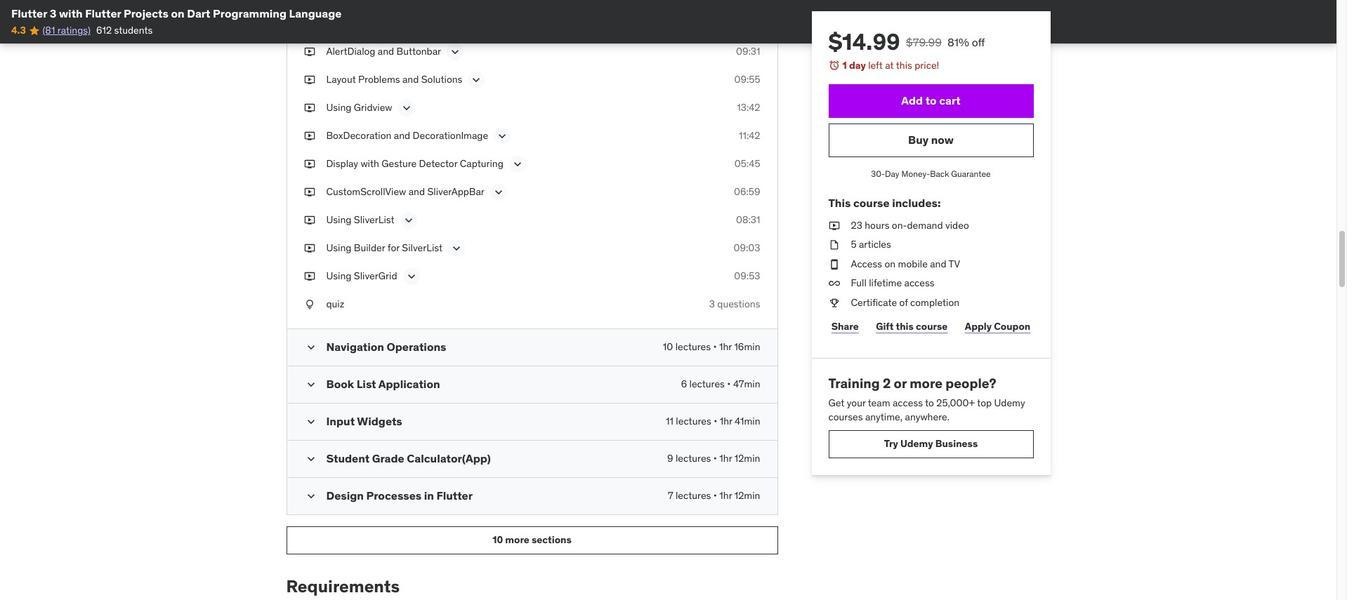 Task type: locate. For each thing, give the bounding box(es) containing it.
1 vertical spatial udemy
[[901, 438, 933, 450]]

2 horizontal spatial flutter
[[437, 489, 473, 503]]

more
[[910, 375, 943, 392], [505, 534, 530, 547]]

1hr for design processes in flutter
[[720, 489, 732, 502]]

package
[[385, 17, 423, 30]]

2 vertical spatial show lecture description image
[[404, 270, 418, 284]]

show lecture description image up boxdecoration and decorationimage
[[399, 101, 413, 115]]

show lecture description image for using builder for silverlist
[[450, 242, 464, 256]]

video
[[945, 219, 969, 232]]

xsmall image left using sliverlist
[[304, 214, 315, 227]]

lectures right 6
[[690, 378, 725, 390]]

12min down the 41min
[[735, 452, 760, 465]]

0 horizontal spatial more
[[505, 534, 530, 547]]

xsmall image left full
[[829, 277, 840, 291]]

this right at
[[896, 59, 912, 72]]

usage
[[425, 17, 453, 30]]

1 vertical spatial small image
[[304, 378, 318, 392]]

flutter
[[11, 6, 47, 20], [85, 6, 121, 20], [437, 489, 473, 503]]

with right the display
[[361, 157, 379, 170]]

81%
[[948, 35, 969, 49]]

in
[[424, 489, 434, 503]]

1 vertical spatial to
[[925, 397, 934, 410]]

using
[[326, 101, 352, 114], [326, 214, 352, 226], [326, 242, 352, 254], [326, 270, 352, 282]]

10 more sections
[[493, 534, 572, 547]]

show lecture description image
[[511, 157, 525, 171], [450, 242, 464, 256], [404, 270, 418, 284]]

more right or
[[910, 375, 943, 392]]

small image
[[304, 340, 318, 355], [304, 378, 318, 392], [304, 452, 318, 466]]

small image left student
[[304, 452, 318, 466]]

using for using builder for silverlist
[[326, 242, 352, 254]]

1 vertical spatial more
[[505, 534, 530, 547]]

2 this from the top
[[896, 320, 914, 333]]

12min
[[735, 452, 760, 465], [735, 489, 760, 502]]

0 vertical spatial access
[[904, 277, 935, 290]]

small image left design
[[304, 489, 318, 503]]

3 up '(81'
[[50, 6, 56, 20]]

1 horizontal spatial 3
[[709, 298, 715, 311]]

xsmall image left quiz
[[304, 298, 315, 312]]

11 lectures • 1hr 41min
[[666, 415, 760, 428]]

apply
[[965, 320, 992, 333]]

10 inside button
[[493, 534, 503, 547]]

0 horizontal spatial 3
[[50, 6, 56, 20]]

30-day money-back guarantee
[[871, 168, 991, 179]]

06:59
[[734, 186, 760, 198]]

input
[[326, 414, 355, 428]]

0 horizontal spatial show lecture description image
[[404, 270, 418, 284]]

this right gift
[[896, 320, 914, 333]]

and for alertdialog
[[378, 45, 394, 58]]

small image left 'navigation'
[[304, 340, 318, 355]]

2 using from the top
[[326, 214, 352, 226]]

application
[[378, 377, 440, 391]]

and left tv
[[930, 258, 947, 270]]

udemy right try at bottom right
[[901, 438, 933, 450]]

at
[[885, 59, 894, 72]]

silverlist
[[402, 242, 443, 254]]

4 using from the top
[[326, 270, 352, 282]]

0 vertical spatial to
[[926, 93, 937, 107]]

flutter up the 612
[[85, 6, 121, 20]]

course up hours
[[853, 196, 890, 210]]

flutter for design
[[437, 489, 473, 503]]

show lecture description image down capturing
[[492, 186, 506, 200]]

2 vertical spatial small image
[[304, 452, 318, 466]]

xsmall image for 05:45
[[304, 157, 315, 171]]

lectures for application
[[690, 378, 725, 390]]

12min for design processes in flutter
[[735, 489, 760, 502]]

9
[[667, 452, 673, 465]]

get
[[829, 397, 845, 410]]

buttonbar
[[397, 45, 441, 58]]

alertdialog and buttonbar
[[326, 45, 441, 58]]

xsmall image left access
[[829, 258, 840, 271]]

xsmall image left builder
[[304, 242, 315, 255]]

2 to from the top
[[925, 397, 934, 410]]

show lecture description image up solutions
[[448, 45, 462, 59]]

using left builder
[[326, 242, 352, 254]]

of
[[900, 296, 908, 309]]

2 12min from the top
[[735, 489, 760, 502]]

and up gesture
[[394, 129, 410, 142]]

to inside training 2 or more people? get your team access to 25,000+ top udemy courses anytime, anywhere.
[[925, 397, 934, 410]]

1 12min from the top
[[735, 452, 760, 465]]

book
[[326, 377, 354, 391]]

easyloading package usage
[[326, 17, 453, 30]]

show lecture description image right solutions
[[470, 73, 484, 87]]

display with gesture detector capturing
[[326, 157, 504, 170]]

show lecture description image for boxdecoration and decorationimage
[[495, 129, 509, 143]]

add to cart
[[902, 93, 961, 107]]

0 horizontal spatial udemy
[[901, 438, 933, 450]]

sections
[[532, 534, 572, 547]]

decorationimage
[[413, 129, 488, 142]]

show lecture description image for layout problems and solutions
[[470, 73, 484, 87]]

0 vertical spatial 10
[[663, 340, 673, 353]]

more inside button
[[505, 534, 530, 547]]

3 questions
[[709, 298, 760, 311]]

with
[[59, 6, 83, 20], [361, 157, 379, 170]]

more left sections
[[505, 534, 530, 547]]

0 vertical spatial with
[[59, 6, 83, 20]]

money-
[[902, 168, 930, 179]]

1hr left the 41min
[[720, 415, 733, 428]]

small image left input
[[304, 415, 318, 429]]

to up anywhere.
[[925, 397, 934, 410]]

1 vertical spatial this
[[896, 320, 914, 333]]

xsmall image up share
[[829, 296, 840, 310]]

show lecture description image down 'silverlist'
[[404, 270, 418, 284]]

student
[[326, 451, 370, 466]]

23
[[851, 219, 863, 232]]

1 vertical spatial on
[[885, 258, 896, 270]]

3 small image from the top
[[304, 452, 318, 466]]

builder
[[354, 242, 385, 254]]

small image left book
[[304, 378, 318, 392]]

show lecture description image right capturing
[[511, 157, 525, 171]]

1 small image from the top
[[304, 340, 318, 355]]

and down the display with gesture detector capturing
[[409, 186, 425, 198]]

1 horizontal spatial more
[[910, 375, 943, 392]]

0 vertical spatial small image
[[304, 340, 318, 355]]

show lecture description image right 'silverlist'
[[450, 242, 464, 256]]

08:31
[[736, 214, 760, 226]]

student grade calculator(app)
[[326, 451, 491, 466]]

this
[[896, 59, 912, 72], [896, 320, 914, 333]]

flutter right the "in"
[[437, 489, 473, 503]]

1 vertical spatial with
[[361, 157, 379, 170]]

0 horizontal spatial 10
[[493, 534, 503, 547]]

flutter 3 with flutter projects on dart programming language
[[11, 6, 342, 20]]

1 horizontal spatial 10
[[663, 340, 673, 353]]

1 using from the top
[[326, 101, 352, 114]]

2 horizontal spatial show lecture description image
[[511, 157, 525, 171]]

tv
[[949, 258, 960, 270]]

with up ratings) on the left top of page
[[59, 6, 83, 20]]

1hr
[[719, 340, 732, 353], [720, 415, 733, 428], [720, 452, 732, 465], [720, 489, 732, 502]]

1 vertical spatial show lecture description image
[[450, 242, 464, 256]]

for
[[388, 242, 400, 254]]

3
[[50, 6, 56, 20], [709, 298, 715, 311]]

lectures right 11
[[676, 415, 711, 428]]

sliverappbar
[[427, 186, 485, 198]]

back
[[930, 168, 949, 179]]

xsmall image left layout
[[304, 73, 315, 87]]

using up quiz
[[326, 270, 352, 282]]

layout
[[326, 73, 356, 86]]

0 vertical spatial small image
[[304, 415, 318, 429]]

show lecture description image for customscrollview and sliverappbar
[[492, 186, 506, 200]]

11
[[666, 415, 674, 428]]

1 vertical spatial access
[[893, 397, 923, 410]]

anytime,
[[865, 411, 903, 424]]

flutter for flutter
[[85, 6, 121, 20]]

access down or
[[893, 397, 923, 410]]

1hr up 7 lectures • 1hr 12min
[[720, 452, 732, 465]]

course down the completion
[[916, 320, 948, 333]]

show lecture description image
[[448, 45, 462, 59], [470, 73, 484, 87], [399, 101, 413, 115], [495, 129, 509, 143], [492, 186, 506, 200], [402, 214, 416, 228]]

training 2 or more people? get your team access to 25,000+ top udemy courses anytime, anywhere.
[[829, 375, 1025, 424]]

capturing
[[460, 157, 504, 170]]

price!
[[915, 59, 939, 72]]

1 horizontal spatial flutter
[[85, 6, 121, 20]]

0 vertical spatial course
[[853, 196, 890, 210]]

(81 ratings)
[[42, 24, 91, 37]]

• up 7 lectures • 1hr 12min
[[714, 452, 717, 465]]

show lecture description image down customscrollview and sliverappbar
[[402, 214, 416, 228]]

1hr down 9 lectures • 1hr 12min
[[720, 489, 732, 502]]

using left the sliverlist
[[326, 214, 352, 226]]

course
[[853, 196, 890, 210], [916, 320, 948, 333]]

day
[[849, 59, 866, 72]]

•
[[713, 340, 717, 353], [727, 378, 731, 390], [714, 415, 717, 428], [714, 452, 717, 465], [714, 489, 717, 502]]

• left the 41min
[[714, 415, 717, 428]]

4.3
[[11, 24, 26, 37]]

show lecture description image up capturing
[[495, 129, 509, 143]]

gesture
[[382, 157, 417, 170]]

10
[[663, 340, 673, 353], [493, 534, 503, 547]]

design
[[326, 489, 364, 503]]

lectures right 9
[[676, 452, 711, 465]]

training
[[829, 375, 880, 392]]

• left 47min
[[727, 378, 731, 390]]

show lecture description image for using sliverlist
[[402, 214, 416, 228]]

1 vertical spatial 3
[[709, 298, 715, 311]]

small image for design
[[304, 489, 318, 503]]

lectures right 7
[[676, 489, 711, 502]]

0 vertical spatial 3
[[50, 6, 56, 20]]

on left dart at the left top
[[171, 6, 185, 20]]

0 vertical spatial udemy
[[994, 397, 1025, 410]]

0 horizontal spatial on
[[171, 6, 185, 20]]

1 to from the top
[[926, 93, 937, 107]]

12min down 9 lectures • 1hr 12min
[[735, 489, 760, 502]]

1 horizontal spatial udemy
[[994, 397, 1025, 410]]

3 using from the top
[[326, 242, 352, 254]]

0 vertical spatial 12min
[[735, 452, 760, 465]]

boxdecoration
[[326, 129, 392, 142]]

customscrollview and sliverappbar
[[326, 186, 485, 198]]

and down buttonbar
[[403, 73, 419, 86]]

1 vertical spatial 12min
[[735, 489, 760, 502]]

1 small image from the top
[[304, 415, 318, 429]]

1 this from the top
[[896, 59, 912, 72]]

more inside training 2 or more people? get your team access to 25,000+ top udemy courses anytime, anywhere.
[[910, 375, 943, 392]]

1 horizontal spatial with
[[361, 157, 379, 170]]

0 vertical spatial more
[[910, 375, 943, 392]]

1 vertical spatial small image
[[304, 489, 318, 503]]

• down 9 lectures • 1hr 12min
[[714, 489, 717, 502]]

1 horizontal spatial on
[[885, 258, 896, 270]]

access inside training 2 or more people? get your team access to 25,000+ top udemy courses anytime, anywhere.
[[893, 397, 923, 410]]

using for using slivergrid
[[326, 270, 352, 282]]

10 for 10 more sections
[[493, 534, 503, 547]]

xsmall image for 06:59
[[304, 186, 315, 199]]

apply coupon
[[965, 320, 1031, 333]]

0 vertical spatial this
[[896, 59, 912, 72]]

lectures
[[676, 340, 711, 353], [690, 378, 725, 390], [676, 415, 711, 428], [676, 452, 711, 465], [676, 489, 711, 502]]

grade
[[372, 451, 404, 466]]

9 lectures • 1hr 12min
[[667, 452, 760, 465]]

on up full lifetime access
[[885, 258, 896, 270]]

apply coupon button
[[962, 313, 1034, 341]]

demand
[[907, 219, 943, 232]]

solutions
[[421, 73, 463, 86]]

access down mobile
[[904, 277, 935, 290]]

ratings)
[[57, 24, 91, 37]]

flutter up 4.3
[[11, 6, 47, 20]]

this
[[829, 196, 851, 210]]

detector
[[419, 157, 458, 170]]

xsmall image left the display
[[304, 157, 315, 171]]

xsmall image
[[304, 17, 315, 31], [304, 45, 315, 59], [304, 73, 315, 87], [304, 101, 315, 115], [304, 129, 315, 143], [304, 214, 315, 227], [829, 238, 840, 252], [304, 242, 315, 255], [829, 258, 840, 271], [304, 270, 315, 284], [829, 277, 840, 291]]

47min
[[733, 378, 760, 390]]

1 horizontal spatial show lecture description image
[[450, 242, 464, 256]]

• for application
[[727, 378, 731, 390]]

xsmall image left "customscrollview"
[[304, 186, 315, 199]]

2 small image from the top
[[304, 378, 318, 392]]

small image
[[304, 415, 318, 429], [304, 489, 318, 503]]

1 horizontal spatial course
[[916, 320, 948, 333]]

xsmall image
[[304, 157, 315, 171], [304, 186, 315, 199], [829, 219, 840, 233], [829, 296, 840, 310], [304, 298, 315, 312]]

and down easyloading package usage
[[378, 45, 394, 58]]

0 vertical spatial show lecture description image
[[511, 157, 525, 171]]

language
[[289, 6, 342, 20]]

1 vertical spatial 10
[[493, 534, 503, 547]]

to left cart at the right of the page
[[926, 93, 937, 107]]

udemy right top
[[994, 397, 1025, 410]]

2 small image from the top
[[304, 489, 318, 503]]

alarm image
[[829, 60, 840, 71]]

0 horizontal spatial course
[[853, 196, 890, 210]]

612
[[96, 24, 112, 37]]

using down layout
[[326, 101, 352, 114]]

1hr left 16min
[[719, 340, 732, 353]]

3 left the questions
[[709, 298, 715, 311]]



Task type: vqa. For each thing, say whether or not it's contained in the screenshot.


Task type: describe. For each thing, give the bounding box(es) containing it.
small image for student
[[304, 452, 318, 466]]

using gridview
[[326, 101, 392, 114]]

lectures for in
[[676, 489, 711, 502]]

16min
[[734, 340, 760, 353]]

23 hours on-demand video
[[851, 219, 969, 232]]

calculator(app)
[[407, 451, 491, 466]]

gift
[[876, 320, 894, 333]]

to inside button
[[926, 93, 937, 107]]

dart
[[187, 6, 210, 20]]

try
[[884, 438, 898, 450]]

navigation operations
[[326, 340, 446, 354]]

05:45
[[735, 157, 760, 170]]

0 horizontal spatial flutter
[[11, 6, 47, 20]]

09:03
[[734, 242, 760, 254]]

12min for student grade calculator(app)
[[735, 452, 760, 465]]

09:53
[[734, 270, 760, 282]]

• for calculator(app)
[[714, 452, 717, 465]]

day
[[885, 168, 900, 179]]

xsmall image left using gridview on the top of page
[[304, 101, 315, 115]]

xsmall image left 23
[[829, 219, 840, 233]]

courses
[[829, 411, 863, 424]]

0 vertical spatial on
[[171, 6, 185, 20]]

xsmall image left the using slivergrid
[[304, 270, 315, 284]]

programming
[[213, 6, 287, 20]]

team
[[868, 397, 890, 410]]

show lecture description image for alertdialog and buttonbar
[[448, 45, 462, 59]]

and for boxdecoration
[[394, 129, 410, 142]]

• left 16min
[[713, 340, 717, 353]]

access on mobile and tv
[[851, 258, 960, 270]]

xsmall image for 3 questions
[[304, 298, 315, 312]]

includes:
[[892, 196, 941, 210]]

try udemy business link
[[829, 430, 1034, 458]]

using for using sliverlist
[[326, 214, 352, 226]]

udemy inside training 2 or more people? get your team access to 25,000+ top udemy courses anytime, anywhere.
[[994, 397, 1025, 410]]

guarantee
[[951, 168, 991, 179]]

using sliverlist
[[326, 214, 394, 226]]

coupon
[[994, 320, 1031, 333]]

widgets
[[357, 414, 402, 428]]

buy
[[908, 133, 929, 147]]

completion
[[910, 296, 960, 309]]

design processes in flutter
[[326, 489, 473, 503]]

and for customscrollview
[[409, 186, 425, 198]]

10 more sections button
[[286, 527, 778, 555]]

full
[[851, 277, 867, 290]]

7
[[668, 489, 673, 502]]

small image for navigation
[[304, 340, 318, 355]]

book list application
[[326, 377, 440, 391]]

(81
[[42, 24, 55, 37]]

6
[[681, 378, 687, 390]]

show lecture description image for using slivergrid
[[404, 270, 418, 284]]

hours
[[865, 219, 890, 232]]

your
[[847, 397, 866, 410]]

problems
[[358, 73, 400, 86]]

25,000+
[[937, 397, 975, 410]]

1hr for navigation operations
[[719, 340, 732, 353]]

off
[[972, 35, 985, 49]]

processes
[[366, 489, 422, 503]]

xsmall image down language
[[304, 45, 315, 59]]

using for using gridview
[[326, 101, 352, 114]]

xsmall image left boxdecoration
[[304, 129, 315, 143]]

11:42
[[739, 129, 760, 142]]

quiz
[[326, 298, 344, 311]]

add to cart button
[[829, 84, 1034, 118]]

lectures up 6
[[676, 340, 711, 353]]

lectures for calculator(app)
[[676, 452, 711, 465]]

cart
[[939, 93, 961, 107]]

questions
[[717, 298, 760, 311]]

0 horizontal spatial with
[[59, 6, 83, 20]]

xsmall image left 'easyloading' in the top of the page
[[304, 17, 315, 31]]

business
[[936, 438, 978, 450]]

articles
[[859, 238, 891, 251]]

show lecture description image for using gridview
[[399, 101, 413, 115]]

41min
[[735, 415, 760, 428]]

display
[[326, 157, 358, 170]]

xsmall image left 5
[[829, 238, 840, 252]]

7 lectures • 1hr 12min
[[668, 489, 760, 502]]

top
[[977, 397, 992, 410]]

using builder for silverlist
[[326, 242, 443, 254]]

612 students
[[96, 24, 153, 37]]

anywhere.
[[905, 411, 950, 424]]

10 for 10 lectures • 1hr 16min
[[663, 340, 673, 353]]

small image for input
[[304, 415, 318, 429]]

mobile
[[898, 258, 928, 270]]

1hr for student grade calculator(app)
[[720, 452, 732, 465]]

10 lectures • 1hr 16min
[[663, 340, 760, 353]]

09:31
[[736, 45, 760, 58]]

using slivergrid
[[326, 270, 397, 282]]

1 vertical spatial course
[[916, 320, 948, 333]]

left
[[868, 59, 883, 72]]

lifetime
[[869, 277, 902, 290]]

show lecture description image for display with gesture detector capturing
[[511, 157, 525, 171]]

5
[[851, 238, 857, 251]]

operations
[[387, 340, 446, 354]]

requirements
[[286, 576, 400, 598]]

2
[[883, 375, 891, 392]]

input widgets
[[326, 414, 402, 428]]

or
[[894, 375, 907, 392]]

• for in
[[714, 489, 717, 502]]

buy now
[[908, 133, 954, 147]]

students
[[114, 24, 153, 37]]

1hr for input widgets
[[720, 415, 733, 428]]

small image for book
[[304, 378, 318, 392]]

on-
[[892, 219, 907, 232]]

1 day left at this price!
[[843, 59, 939, 72]]



